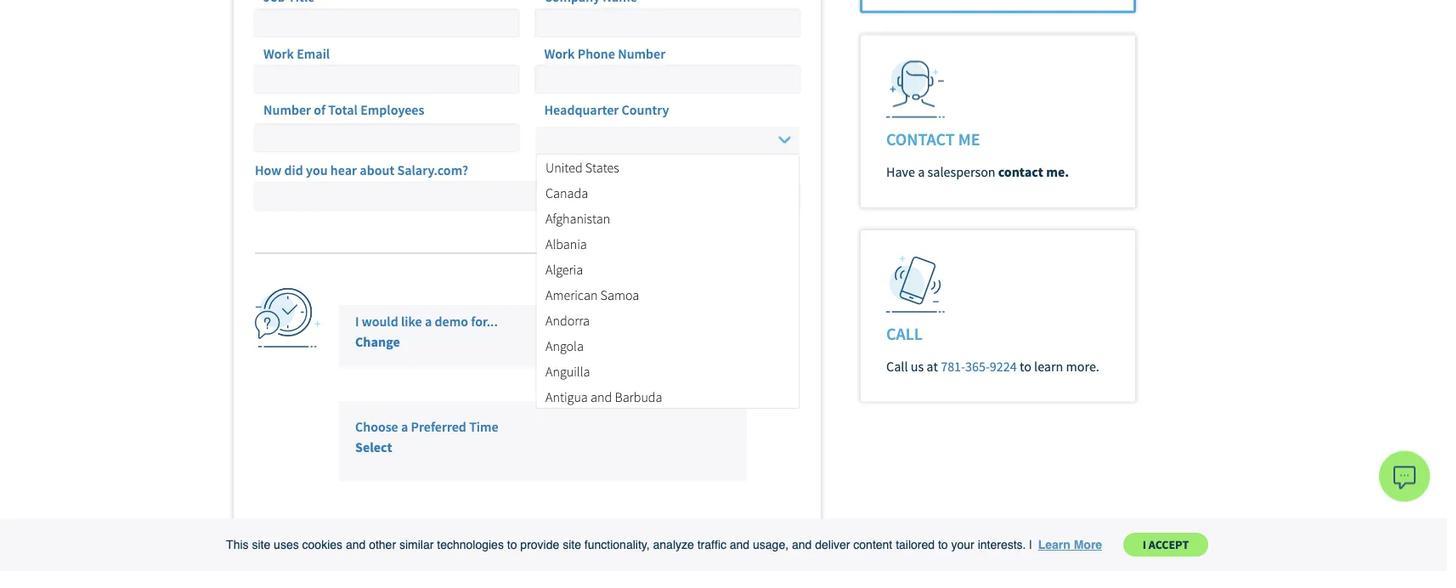 Task type: vqa. For each thing, say whether or not it's contained in the screenshot.
'Samoa'
yes



Task type: describe. For each thing, give the bounding box(es) containing it.
work for work email
[[263, 45, 294, 62]]

anguilla
[[545, 363, 590, 380]]

work phone number
[[544, 45, 666, 62]]

call us at 781-365-9224 to learn more.
[[886, 358, 1099, 375]]

i for i accept
[[1143, 537, 1146, 553]]

algeria
[[545, 261, 583, 278]]

call
[[886, 358, 908, 375]]

demo
[[435, 313, 468, 330]]

choose
[[355, 418, 398, 435]]

united
[[545, 159, 582, 176]]

change
[[355, 334, 400, 351]]

surveys
[[625, 313, 671, 330]]

at
[[927, 358, 938, 375]]

employees
[[360, 101, 424, 118]]

1 horizontal spatial to
[[938, 538, 948, 552]]

of
[[314, 101, 326, 118]]

contact
[[998, 164, 1043, 181]]

select link
[[355, 439, 392, 456]]

more
[[1074, 538, 1102, 552]]

usage,
[[753, 538, 789, 552]]

other
[[369, 538, 396, 552]]

for...
[[471, 313, 498, 330]]

and left deliver
[[792, 538, 812, 552]]

0 horizontal spatial to
[[507, 538, 517, 552]]

salary.com?
[[397, 162, 468, 179]]

like
[[401, 313, 422, 330]]

learn more button
[[1036, 532, 1105, 557]]

headquarter country
[[544, 101, 669, 118]]

me
[[958, 129, 980, 150]]

1 site from the left
[[252, 538, 270, 552]]

|
[[1029, 538, 1032, 552]]

have a salesperson contact me.
[[886, 164, 1069, 181]]

deliver
[[815, 538, 850, 552]]

headquarter
[[544, 101, 619, 118]]

provide
[[520, 538, 559, 552]]

you
[[306, 162, 328, 179]]

united states canada afghanistan albania algeria american samoa andorra angola anguilla antigua and barbuda
[[545, 159, 662, 405]]

albania
[[545, 235, 587, 252]]

salesperson
[[928, 164, 996, 181]]

cookieconsent dialog
[[0, 519, 1447, 571]]

compdata
[[561, 313, 622, 330]]

traffic
[[697, 538, 726, 552]]

1 vertical spatial a
[[425, 313, 432, 330]]

samoa
[[600, 286, 639, 303]]

accept
[[1149, 537, 1189, 553]]

your
[[951, 538, 974, 552]]

2 site from the left
[[563, 538, 581, 552]]

content
[[853, 538, 892, 552]]

choose a preferred time select
[[355, 418, 499, 456]]

learn
[[1034, 358, 1063, 375]]

781-365-9224 link
[[941, 358, 1017, 375]]

this
[[226, 538, 249, 552]]

365-
[[965, 358, 990, 375]]

american
[[545, 286, 597, 303]]

work for work phone number
[[544, 45, 575, 62]]

i would like a demo for...
[[355, 313, 498, 330]]

change link
[[355, 334, 400, 351]]

uses
[[274, 538, 299, 552]]

tailored
[[896, 538, 935, 552]]

barbuda
[[614, 388, 662, 405]]



Task type: locate. For each thing, give the bounding box(es) containing it.
9224
[[990, 358, 1017, 375]]

country
[[622, 101, 669, 118]]

analyze
[[653, 538, 694, 552]]

work left phone
[[544, 45, 575, 62]]

i left "would"
[[355, 313, 359, 330]]

i
[[355, 313, 359, 330], [1143, 537, 1146, 553]]

technologies
[[437, 538, 504, 552]]

cookies
[[302, 538, 342, 552]]

1 horizontal spatial i
[[1143, 537, 1146, 553]]

interests.
[[978, 538, 1026, 552]]

0 horizontal spatial a
[[401, 418, 408, 435]]

to
[[1020, 358, 1031, 375], [507, 538, 517, 552], [938, 538, 948, 552]]

afghanistan
[[545, 210, 610, 227]]

have
[[886, 164, 915, 181]]

1 work from the left
[[263, 45, 294, 62]]

0 horizontal spatial i
[[355, 313, 359, 330]]

1 horizontal spatial number
[[618, 45, 666, 62]]

i inside button
[[1143, 537, 1146, 553]]

0 horizontal spatial number
[[263, 101, 311, 118]]

to left provide
[[507, 538, 517, 552]]

call
[[886, 323, 923, 344]]

learn
[[1038, 538, 1070, 552]]

and right traffic
[[730, 538, 750, 552]]

i left accept
[[1143, 537, 1146, 553]]

number
[[618, 45, 666, 62], [263, 101, 311, 118]]

this site uses cookies and other similar technologies to provide site functionality, analyze traffic and usage, and deliver content tailored to your interests. | learn more
[[226, 538, 1102, 552]]

work left email
[[263, 45, 294, 62]]

and left other
[[346, 538, 366, 552]]

antigua
[[545, 388, 587, 405]]

None email field
[[255, 66, 519, 93]]

andorra
[[545, 312, 589, 329]]

781-
[[941, 358, 965, 375]]

0 horizontal spatial site
[[252, 538, 270, 552]]

and
[[590, 388, 612, 405], [346, 538, 366, 552], [730, 538, 750, 552], [792, 538, 812, 552]]

2 horizontal spatial a
[[918, 164, 925, 181]]

total
[[328, 101, 358, 118]]

work
[[263, 45, 294, 62], [544, 45, 575, 62]]

site right provide
[[563, 538, 581, 552]]

2 work from the left
[[544, 45, 575, 62]]

how
[[255, 162, 281, 179]]

number right phone
[[618, 45, 666, 62]]

a right have
[[918, 164, 925, 181]]

2 horizontal spatial to
[[1020, 358, 1031, 375]]

a inside choose a preferred time select
[[401, 418, 408, 435]]

email
[[297, 45, 330, 62]]

functionality,
[[584, 538, 650, 552]]

a right 'like' on the bottom left
[[425, 313, 432, 330]]

preferred
[[411, 418, 466, 435]]

to right 9224
[[1020, 358, 1031, 375]]

angola
[[545, 337, 583, 354]]

a
[[918, 164, 925, 181], [425, 313, 432, 330], [401, 418, 408, 435]]

number left of
[[263, 101, 311, 118]]

0 horizontal spatial work
[[263, 45, 294, 62]]

i accept button
[[1123, 533, 1208, 557]]

would
[[362, 313, 398, 330]]

contact me
[[886, 129, 980, 150]]

states
[[585, 159, 619, 176]]

1 vertical spatial i
[[1143, 537, 1146, 553]]

1 horizontal spatial site
[[563, 538, 581, 552]]

compdata surveys
[[561, 313, 671, 330]]

site
[[252, 538, 270, 552], [563, 538, 581, 552]]

us
[[911, 358, 924, 375]]

contact
[[886, 129, 955, 150]]

1 horizontal spatial a
[[425, 313, 432, 330]]

and inside united states canada afghanistan albania algeria american samoa andorra angola anguilla antigua and barbuda
[[590, 388, 612, 405]]

i accept
[[1143, 537, 1189, 553]]

and right antigua
[[590, 388, 612, 405]]

canada
[[545, 184, 588, 201]]

site right this
[[252, 538, 270, 552]]

1 horizontal spatial work
[[544, 45, 575, 62]]

me.
[[1046, 164, 1069, 181]]

select
[[355, 439, 392, 456]]

number of total employees
[[263, 101, 424, 118]]

0 vertical spatial a
[[918, 164, 925, 181]]

time
[[469, 418, 499, 435]]

phone
[[578, 45, 615, 62]]

to left your
[[938, 538, 948, 552]]

did
[[284, 162, 303, 179]]

more.
[[1066, 358, 1099, 375]]

how did you hear about salary.com?
[[255, 162, 468, 179]]

None text field
[[255, 183, 800, 210]]

submit
[[372, 530, 425, 549]]

1 vertical spatial number
[[263, 101, 311, 118]]

hear
[[330, 162, 357, 179]]

i for i would like a demo for...
[[355, 313, 359, 330]]

a right choose
[[401, 418, 408, 435]]

None text field
[[255, 10, 519, 37], [536, 10, 800, 37], [536, 66, 800, 93], [255, 124, 519, 151], [255, 10, 519, 37], [536, 10, 800, 37], [536, 66, 800, 93], [255, 124, 519, 151]]

2 vertical spatial a
[[401, 418, 408, 435]]

0 vertical spatial number
[[618, 45, 666, 62]]

a for salesperson
[[918, 164, 925, 181]]

work email
[[263, 45, 330, 62]]

submit button
[[338, 523, 459, 556]]

about
[[360, 162, 394, 179]]

a for preferred
[[401, 418, 408, 435]]

0 vertical spatial i
[[355, 313, 359, 330]]

similar
[[399, 538, 434, 552]]



